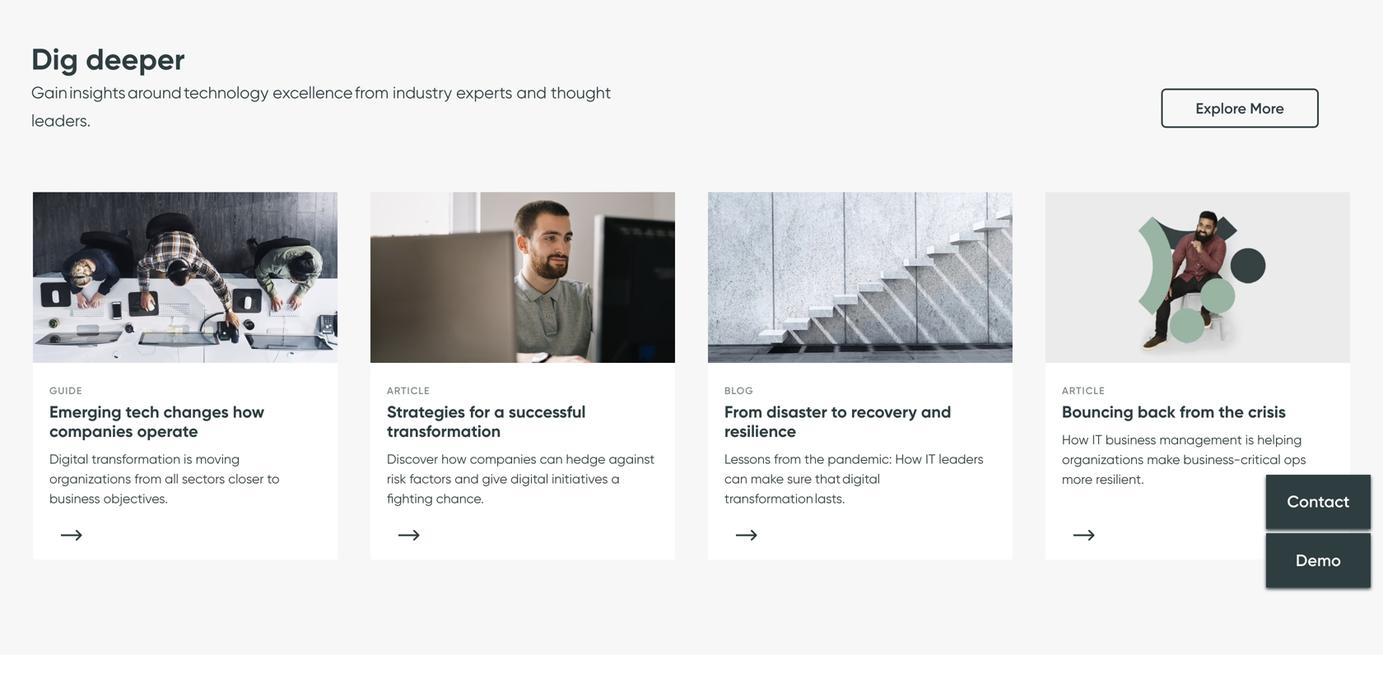 Task type: vqa. For each thing, say whether or not it's contained in the screenshot.
resilience
yes



Task type: describe. For each thing, give the bounding box(es) containing it.
transformation strategies that yield strong results image
[[371, 192, 676, 364]]

can inside 'lessons from the pandemic: how it leaders can make sure that digital transformation lasts.'
[[725, 471, 748, 487]]

ops
[[1285, 452, 1307, 468]]

explore
[[1197, 99, 1247, 117]]

bouncing
[[1063, 402, 1134, 423]]

emerging
[[49, 402, 122, 423]]

demo
[[1297, 551, 1342, 571]]

digital transformation is moving organizations from all sectors closer to business objectives.
[[49, 451, 280, 507]]

for
[[470, 402, 490, 423]]

pandemic:
[[828, 451, 893, 467]]

can inside the "discover how companies can hedge against risk factors and give digital initiatives a fighting chance."
[[540, 451, 563, 467]]

organizations inside digital transformation is moving organizations from all sectors closer to business objectives.
[[49, 471, 131, 487]]

it inside how it business management is helping organizations make business-critical ops more resilient.
[[1093, 432, 1103, 448]]

to inside digital transformation is moving organizations from all sectors closer to business objectives.
[[267, 471, 280, 487]]

from inside digital transformation is moving organizations from all sectors closer to business objectives.
[[134, 471, 162, 487]]

gain insights around technology
[[31, 83, 269, 103]]

and inside from disaster to recovery and resilience
[[922, 402, 952, 423]]

crisis
[[1249, 402, 1287, 423]]

the inside 'lessons from the pandemic: how it leaders can make sure that digital transformation lasts.'
[[805, 451, 825, 467]]

a inside the "discover how companies can hedge against risk factors and give digital initiatives a fighting chance."
[[612, 471, 620, 487]]

that digital
[[816, 471, 881, 487]]

successful
[[509, 402, 586, 423]]

dig
[[31, 41, 78, 78]]

companies inside the emerging tech changes how companies operate
[[49, 421, 133, 442]]

make inside how it business management is helping organizations make business-critical ops more resilient.
[[1148, 452, 1181, 468]]

more
[[1063, 472, 1093, 488]]

a inside 'strategies for a successful transformation'
[[494, 402, 505, 423]]

helping
[[1258, 432, 1303, 448]]

explore more link
[[1162, 89, 1320, 128]]

strategies for a successful transformation
[[387, 402, 586, 442]]

all
[[165, 471, 179, 487]]

resilience
[[725, 421, 797, 442]]

it inside 'lessons from the pandemic: how it leaders can make sure that digital transformation lasts.'
[[926, 451, 936, 467]]

and inside dig deeper gain insights around technology excellence from industry experts and thought leaders.
[[517, 83, 547, 103]]

digital
[[511, 471, 549, 487]]

companies inside the "discover how companies can hedge against risk factors and give digital initiatives a fighting chance."
[[470, 451, 537, 467]]

emerging tech changes how companies operate
[[49, 402, 265, 442]]

digital
[[49, 451, 88, 467]]

discover
[[387, 451, 438, 467]]

industry
[[393, 83, 452, 103]]

transformation lasts.
[[725, 491, 846, 507]]

dig deeper gain insights around technology excellence from industry experts and thought leaders.
[[31, 41, 612, 131]]

disaster
[[767, 402, 828, 423]]

critical
[[1241, 452, 1282, 468]]

how inside the "discover how companies can hedge against risk factors and give digital initiatives a fighting chance."
[[442, 451, 467, 467]]

organizations inside how it business management is helping organizations make business-critical ops more resilient.
[[1063, 452, 1144, 468]]

closer
[[228, 471, 264, 487]]

tech
[[126, 402, 159, 423]]

explore more
[[1197, 99, 1285, 117]]

and inside the "discover how companies can hedge against risk factors and give digital initiatives a fighting chance."
[[455, 471, 479, 487]]

2 horizontal spatial from
[[1181, 402, 1215, 423]]

how inside 'lessons from the pandemic: how it leaders can make sure that digital transformation lasts.'
[[896, 451, 923, 467]]

back
[[1138, 402, 1176, 423]]

resilient.
[[1097, 472, 1145, 488]]

initiatives
[[552, 471, 608, 487]]

bouncing back from the crisis
[[1063, 402, 1287, 423]]



Task type: locate. For each thing, give the bounding box(es) containing it.
leaders
[[939, 451, 984, 467]]

0 vertical spatial how
[[1063, 432, 1090, 448]]

0 horizontal spatial how
[[896, 451, 923, 467]]

from disaster to recovery and resilience
[[725, 402, 952, 442]]

contact
[[1288, 492, 1351, 512]]

recovery
[[852, 402, 918, 423]]

more
[[1251, 99, 1285, 117]]

2 vertical spatial and
[[455, 471, 479, 487]]

objectives.
[[103, 491, 168, 507]]

business inside digital transformation is moving organizations from all sectors closer to business objectives.
[[49, 491, 100, 507]]

from
[[1181, 402, 1215, 423], [775, 451, 802, 467], [134, 471, 162, 487]]

hedge
[[566, 451, 606, 467]]

discover how companies can hedge against risk factors and give digital initiatives a fighting chance.
[[387, 451, 655, 507]]

1 horizontal spatial and
[[517, 83, 547, 103]]

1 horizontal spatial is
[[1246, 432, 1255, 448]]

0 vertical spatial make
[[1148, 452, 1181, 468]]

0 horizontal spatial and
[[455, 471, 479, 487]]

how up factors
[[442, 451, 467, 467]]

the
[[1219, 402, 1245, 423], [805, 451, 825, 467]]

is up critical
[[1246, 432, 1255, 448]]

chance.
[[436, 491, 484, 507]]

companies
[[49, 421, 133, 442], [470, 451, 537, 467]]

0 horizontal spatial to
[[267, 471, 280, 487]]

how right changes
[[233, 402, 265, 423]]

organizations down the digital
[[49, 471, 131, 487]]

1 vertical spatial to
[[267, 471, 280, 487]]

0 vertical spatial a
[[494, 402, 505, 423]]

how right pandemic: at right bottom
[[896, 451, 923, 467]]

lessons from the pandemic: how it leaders can make sure that digital transformation lasts.
[[725, 451, 984, 507]]

1 horizontal spatial companies
[[470, 451, 537, 467]]

lessons
[[725, 451, 771, 467]]

sure
[[788, 471, 812, 487]]

leaders.
[[31, 111, 91, 131]]

0 vertical spatial business
[[1106, 432, 1157, 448]]

organizations up resilient.
[[1063, 452, 1144, 468]]

a right for on the left bottom of page
[[494, 402, 505, 423]]

transformation up objectives.
[[92, 451, 180, 467]]

sectors
[[182, 471, 225, 487]]

1 vertical spatial how
[[896, 451, 923, 467]]

0 horizontal spatial business
[[49, 491, 100, 507]]

1 vertical spatial business
[[49, 491, 100, 507]]

and right 'recovery'
[[922, 402, 952, 423]]

0 horizontal spatial make
[[751, 471, 784, 487]]

0 vertical spatial transformation
[[387, 421, 501, 442]]

0 vertical spatial it
[[1093, 432, 1103, 448]]

1 vertical spatial and
[[922, 402, 952, 423]]

0 horizontal spatial is
[[184, 451, 192, 467]]

to inside from disaster to recovery and resilience
[[832, 402, 848, 423]]

how
[[1063, 432, 1090, 448], [896, 451, 923, 467]]

0 horizontal spatial companies
[[49, 421, 133, 442]]

from up management
[[1181, 402, 1215, 423]]

0 vertical spatial the
[[1219, 402, 1245, 423]]

the up sure
[[805, 451, 825, 467]]

it left leaders
[[926, 451, 936, 467]]

stabilizing and recovering from the pandemic with itbm image
[[1046, 192, 1351, 364]]

make
[[1148, 452, 1181, 468], [751, 471, 784, 487]]

0 horizontal spatial transformation
[[92, 451, 180, 467]]

how
[[233, 402, 265, 423], [442, 451, 467, 467]]

fighting
[[387, 491, 433, 507]]

how inside the emerging tech changes how companies operate
[[233, 402, 265, 423]]

from up sure
[[775, 451, 802, 467]]

1 vertical spatial how
[[442, 451, 467, 467]]

business inside how it business management is helping organizations make business-critical ops more resilient.
[[1106, 432, 1157, 448]]

can down lessons
[[725, 471, 748, 487]]

moving
[[196, 451, 240, 467]]

0 horizontal spatial how
[[233, 402, 265, 423]]

from inside 'lessons from the pandemic: how it leaders can make sure that digital transformation lasts.'
[[775, 451, 802, 467]]

from
[[725, 402, 763, 423]]

1 vertical spatial the
[[805, 451, 825, 467]]

against
[[609, 451, 655, 467]]

a down against
[[612, 471, 620, 487]]

factors
[[410, 471, 452, 487]]

0 vertical spatial is
[[1246, 432, 1255, 448]]

transformation up discover
[[387, 421, 501, 442]]

business down back
[[1106, 432, 1157, 448]]

0 vertical spatial to
[[832, 402, 848, 423]]

operate
[[137, 421, 198, 442]]

0 vertical spatial how
[[233, 402, 265, 423]]

it down bouncing
[[1093, 432, 1103, 448]]

1 horizontal spatial from
[[775, 451, 802, 467]]

to right closer
[[267, 471, 280, 487]]

1 vertical spatial it
[[926, 451, 936, 467]]

strategies
[[387, 402, 466, 423]]

0 horizontal spatial organizations
[[49, 471, 131, 487]]

a
[[494, 402, 505, 423], [612, 471, 620, 487]]

1 horizontal spatial business
[[1106, 432, 1157, 448]]

1 vertical spatial make
[[751, 471, 784, 487]]

give
[[482, 471, 508, 487]]

organizations
[[1063, 452, 1144, 468], [49, 471, 131, 487]]

thought
[[551, 83, 612, 103]]

1 vertical spatial is
[[184, 451, 192, 467]]

contact link
[[1267, 475, 1372, 530]]

can up digital
[[540, 451, 563, 467]]

0 horizontal spatial a
[[494, 402, 505, 423]]

excellence from
[[273, 83, 389, 103]]

and
[[517, 83, 547, 103], [922, 402, 952, 423], [455, 471, 479, 487]]

risk
[[387, 471, 406, 487]]

is up sectors
[[184, 451, 192, 467]]

0 vertical spatial from
[[1181, 402, 1215, 423]]

1 vertical spatial organizations
[[49, 471, 131, 487]]

from up objectives.
[[134, 471, 162, 487]]

1 horizontal spatial to
[[832, 402, 848, 423]]

0 horizontal spatial the
[[805, 451, 825, 467]]

0 vertical spatial organizations
[[1063, 452, 1144, 468]]

0 horizontal spatial it
[[926, 451, 936, 467]]

to right disaster
[[832, 402, 848, 423]]

1 vertical spatial companies
[[470, 451, 537, 467]]

1 horizontal spatial organizations
[[1063, 452, 1144, 468]]

demo link
[[1267, 534, 1372, 588]]

management
[[1160, 432, 1243, 448]]

1 horizontal spatial a
[[612, 471, 620, 487]]

is
[[1246, 432, 1255, 448], [184, 451, 192, 467]]

is inside digital transformation is moving organizations from all sectors closer to business objectives.
[[184, 451, 192, 467]]

business-
[[1184, 452, 1241, 468]]

1 vertical spatial transformation
[[92, 451, 180, 467]]

0 vertical spatial and
[[517, 83, 547, 103]]

1 vertical spatial can
[[725, 471, 748, 487]]

transformation inside 'strategies for a successful transformation'
[[387, 421, 501, 442]]

transformation inside digital transformation is moving organizations from all sectors closer to business objectives.
[[92, 451, 180, 467]]

the left crisis
[[1219, 402, 1245, 423]]

make down management
[[1148, 452, 1181, 468]]

1 vertical spatial from
[[775, 451, 802, 467]]

make inside 'lessons from the pandemic: how it leaders can make sure that digital transformation lasts.'
[[751, 471, 784, 487]]

1 vertical spatial a
[[612, 471, 620, 487]]

is inside how it business management is helping organizations make business-critical ops more resilient.
[[1246, 432, 1255, 448]]

companies up give at left
[[470, 451, 537, 467]]

0 vertical spatial companies
[[49, 421, 133, 442]]

2 horizontal spatial and
[[922, 402, 952, 423]]

0 horizontal spatial can
[[540, 451, 563, 467]]

1 horizontal spatial make
[[1148, 452, 1181, 468]]

business down the digital
[[49, 491, 100, 507]]

business
[[1106, 432, 1157, 448], [49, 491, 100, 507]]

make up transformation lasts.
[[751, 471, 784, 487]]

1 horizontal spatial can
[[725, 471, 748, 487]]

changes
[[164, 402, 229, 423]]

build a resilience-focused culture for lasting gains image
[[708, 192, 1013, 364]]

how it business management is helping organizations make business-critical ops more resilient.
[[1063, 432, 1307, 488]]

can
[[540, 451, 563, 467], [725, 471, 748, 487]]

to
[[832, 402, 848, 423], [267, 471, 280, 487]]

and right experts
[[517, 83, 547, 103]]

1 horizontal spatial it
[[1093, 432, 1103, 448]]

1 horizontal spatial how
[[442, 451, 467, 467]]

companies up the digital
[[49, 421, 133, 442]]

2 vertical spatial from
[[134, 471, 162, 487]]

1 horizontal spatial transformation
[[387, 421, 501, 442]]

0 horizontal spatial from
[[134, 471, 162, 487]]

how down bouncing
[[1063, 432, 1090, 448]]

how inside how it business management is helping organizations make business-critical ops more resilient.
[[1063, 432, 1090, 448]]

0 vertical spatial can
[[540, 451, 563, 467]]

deeper
[[86, 41, 185, 78]]

it
[[1093, 432, 1103, 448], [926, 451, 936, 467]]

having a solid digital foundation moves business forward image
[[33, 192, 338, 364]]

and up chance.
[[455, 471, 479, 487]]

transformation
[[387, 421, 501, 442], [92, 451, 180, 467]]

experts
[[456, 83, 513, 103]]

1 horizontal spatial the
[[1219, 402, 1245, 423]]

1 horizontal spatial how
[[1063, 432, 1090, 448]]



